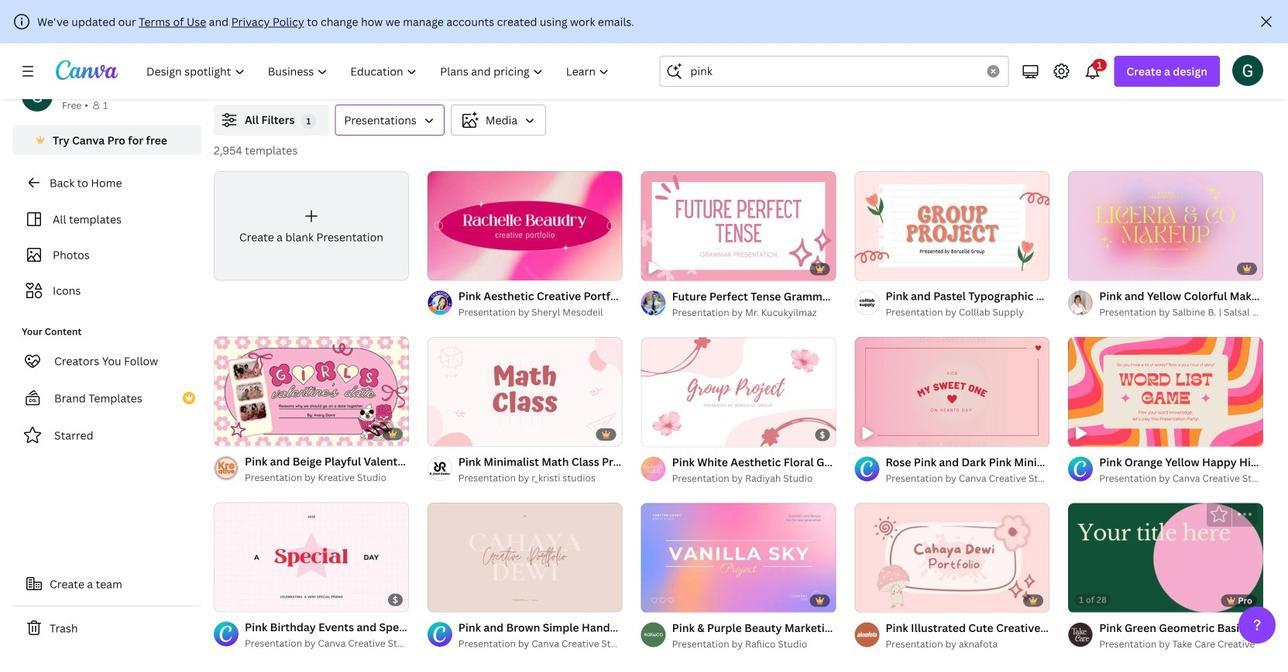 Task type: describe. For each thing, give the bounding box(es) containing it.
pink and pastel typographic group project presentation image
[[855, 171, 1050, 281]]

pink & purple beauty marketing presentation image
[[641, 503, 837, 613]]

pink and brown simple handwritten portfolio presentation image
[[428, 503, 623, 612]]

create a blank presentation element
[[214, 171, 409, 281]]

pink and beige playful valentine's date presentation image
[[214, 337, 409, 446]]

Search search field
[[691, 57, 978, 86]]



Task type: vqa. For each thing, say whether or not it's contained in the screenshot.
Pink and Brown Simple Handwritten Portfolio Presentation 'image'
yes



Task type: locate. For each thing, give the bounding box(es) containing it.
pink illustrated cute creative portfolio presentation image
[[855, 503, 1050, 613]]

1 filter options selected element
[[301, 113, 317, 129]]

pink aesthetic creative portfolio presentation image
[[428, 171, 623, 281]]

pink birthday events and special interest presentation image
[[214, 502, 409, 612]]

pink and yellow colorful makeup company business presentation image
[[1069, 171, 1264, 281]]

pink white aesthetic floral group project presentation image
[[641, 337, 837, 447]]

None search field
[[660, 56, 1009, 87]]

greg robinson image
[[1233, 55, 1264, 86]]

top level navigation element
[[136, 56, 623, 87]]

pink green geometric basic presentation image
[[1069, 503, 1264, 613]]

pink minimalist math class presentation image
[[428, 337, 623, 447]]



